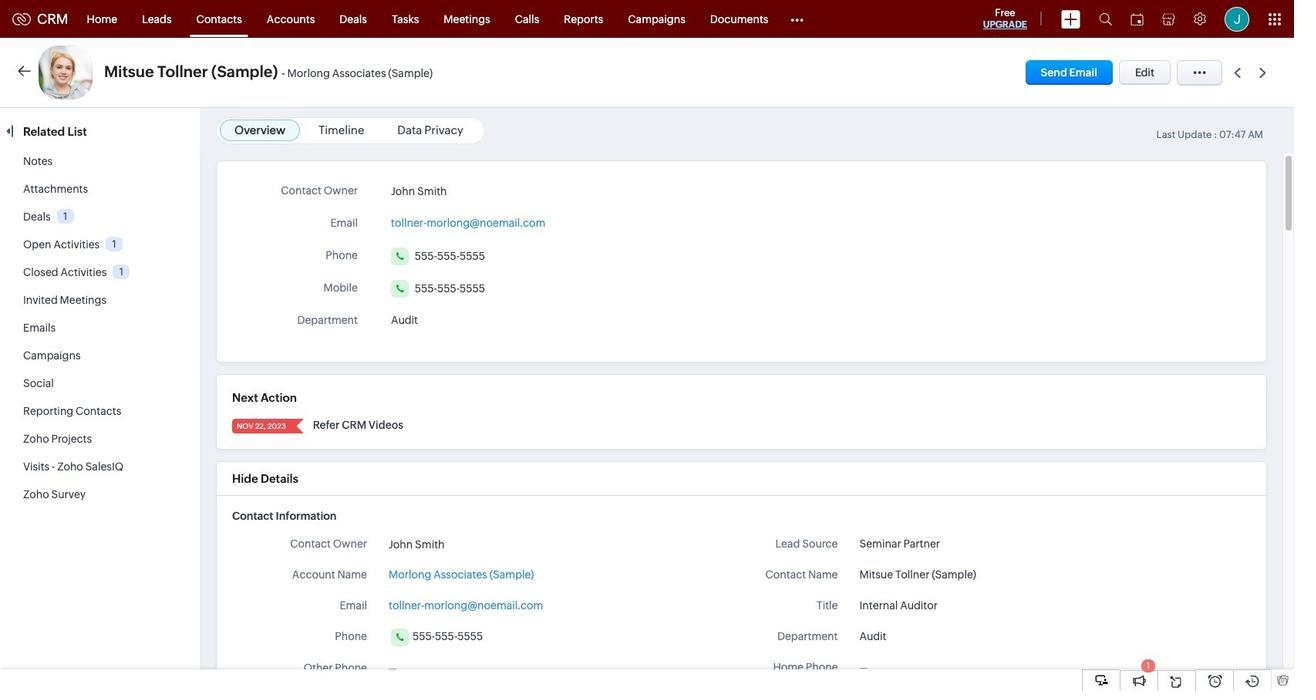 Task type: describe. For each thing, give the bounding box(es) containing it.
previous record image
[[1234, 67, 1241, 78]]

logo image
[[12, 13, 31, 25]]

profile image
[[1225, 7, 1250, 31]]

profile element
[[1216, 0, 1259, 37]]



Task type: vqa. For each thing, say whether or not it's contained in the screenshot.
THE NEXT RECORD icon
yes



Task type: locate. For each thing, give the bounding box(es) containing it.
next record image
[[1260, 67, 1270, 78]]

calendar image
[[1131, 13, 1144, 25]]

create menu element
[[1052, 0, 1090, 37]]

search element
[[1090, 0, 1122, 38]]

search image
[[1099, 12, 1112, 25]]

Other Modules field
[[781, 7, 814, 31]]

create menu image
[[1061, 10, 1081, 28]]



